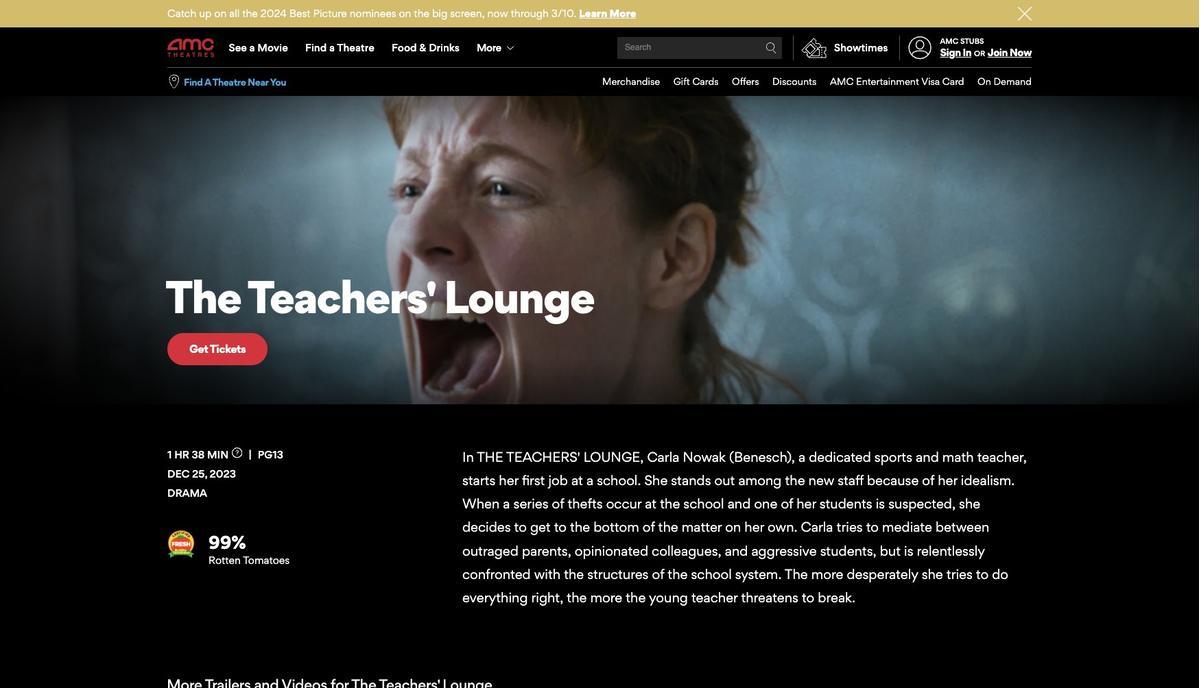 Task type: vqa. For each thing, say whether or not it's contained in the screenshot.
1st menu item
no



Task type: describe. For each thing, give the bounding box(es) containing it.
1 vertical spatial school
[[691, 566, 732, 583]]

hr inside button
[[174, 448, 189, 461]]

amc for visa
[[830, 76, 854, 87]]

find a theatre near you
[[184, 76, 286, 88]]

structures
[[587, 566, 649, 583]]

menu containing merchandise
[[589, 68, 1032, 96]]

38 inside button
[[192, 448, 205, 461]]

dedicated
[[809, 449, 871, 466]]

confronted
[[462, 566, 531, 583]]

because
[[867, 473, 919, 489]]

lounge,
[[584, 449, 644, 466]]

get tickets for leftmost get tickets "link"
[[189, 342, 246, 356]]

relentlessly
[[917, 543, 985, 559]]

get for leftmost get tickets "link"
[[189, 342, 208, 356]]

drinks
[[429, 41, 459, 54]]

the
[[477, 449, 503, 466]]

big
[[432, 7, 447, 20]]

0 vertical spatial get tickets link
[[920, 115, 1021, 147]]

1 vertical spatial teachers'
[[247, 270, 436, 325]]

opinionated
[[575, 543, 648, 559]]

you
[[270, 76, 286, 88]]

1 vertical spatial pg13
[[258, 448, 283, 461]]

1 vertical spatial tries
[[946, 566, 973, 583]]

on demand
[[978, 76, 1032, 87]]

desperately
[[847, 566, 918, 583]]

of up suspected,
[[922, 473, 934, 489]]

sign in or join amc stubs element
[[899, 29, 1032, 67]]

0 horizontal spatial carla
[[647, 449, 679, 466]]

nominees
[[350, 7, 396, 20]]

stands
[[671, 473, 711, 489]]

rotten tomatoes certified fresh image
[[167, 531, 195, 558]]

of right bottom
[[643, 520, 655, 536]]

3/10.
[[551, 7, 576, 20]]

card
[[942, 76, 964, 87]]

a down picture
[[329, 41, 335, 54]]

more button
[[468, 29, 526, 67]]

min inside button
[[207, 448, 228, 461]]

the down she
[[660, 496, 680, 513]]

among
[[738, 473, 782, 489]]

her down new
[[797, 496, 816, 513]]

sign
[[940, 46, 961, 59]]

sports
[[874, 449, 912, 466]]

showtimes image
[[794, 36, 834, 60]]

her down math at the right bottom of page
[[938, 473, 957, 489]]

find for find a theatre
[[305, 41, 327, 54]]

0 vertical spatial school
[[683, 496, 724, 513]]

1 horizontal spatial carla
[[801, 520, 833, 536]]

1 vertical spatial more
[[590, 590, 622, 606]]

do
[[992, 566, 1008, 583]]

entertainment
[[856, 76, 919, 87]]

0 vertical spatial the teachers' lounge
[[167, 108, 341, 130]]

0 vertical spatial 38
[[188, 137, 199, 147]]

0 vertical spatial she
[[959, 496, 980, 513]]

cards
[[692, 76, 719, 87]]

of up young
[[652, 566, 664, 583]]

nowak
[[683, 449, 726, 466]]

amc stubs sign in or join now
[[940, 36, 1032, 59]]

more information about image
[[232, 448, 242, 459]]

1 hr 38 min button
[[167, 446, 258, 465]]

1 vertical spatial the
[[165, 270, 241, 325]]

0 vertical spatial pg13
[[243, 137, 265, 147]]

user profile image
[[901, 37, 939, 59]]

screen,
[[450, 7, 485, 20]]

young
[[649, 590, 688, 606]]

gift
[[673, 76, 690, 87]]

staff
[[838, 473, 864, 489]]

near
[[248, 76, 268, 88]]

join
[[988, 46, 1008, 59]]

find a theatre link
[[297, 29, 383, 67]]

discounts
[[772, 76, 817, 87]]

students,
[[820, 543, 876, 559]]

mediate
[[882, 520, 932, 536]]

1 1 hr 38 min from the top
[[167, 137, 219, 147]]

0 horizontal spatial tries
[[837, 520, 863, 536]]

amc entertainment visa card link
[[817, 68, 964, 96]]

to right get
[[554, 520, 567, 536]]

0 vertical spatial more
[[610, 7, 636, 20]]

the right all
[[242, 7, 258, 20]]

right,
[[531, 590, 563, 606]]

a left dedicated
[[798, 449, 805, 466]]

theatre for a
[[337, 41, 374, 54]]

amc for sign
[[940, 36, 958, 46]]

school.
[[597, 473, 641, 489]]

tomatoes
[[243, 554, 290, 567]]

own.
[[768, 520, 797, 536]]

merchandise link
[[589, 68, 660, 96]]

teacher
[[691, 590, 738, 606]]

up
[[199, 7, 212, 20]]

the down "thefts"
[[570, 520, 590, 536]]

0 vertical spatial teachers'
[[200, 108, 277, 130]]

learn
[[579, 7, 607, 20]]

aggressive
[[751, 543, 817, 559]]

to left get
[[514, 520, 527, 536]]

a right the see
[[249, 41, 255, 54]]

she
[[644, 473, 668, 489]]

now
[[487, 7, 508, 20]]

thefts
[[568, 496, 603, 513]]

a
[[204, 76, 211, 88]]

join now button
[[988, 46, 1032, 59]]

more inside button
[[477, 41, 501, 54]]

get
[[530, 520, 551, 536]]

teachers'
[[506, 449, 580, 466]]

drama
[[167, 487, 207, 500]]

new
[[808, 473, 834, 489]]

in inside in the teachers' lounge, carla nowak (benesch), a dedicated sports and math teacher, starts her first job at a school. she stands out among the new staff because of her idealism. when a series of thefts occur at the school and one of her students is suspected, she decides to get to the bottom of the matter on her own. carla tries to mediate between outraged parents, opinionated colleagues, and aggressive students, but is relentlessly confronted with the structures of the school system. the more desperately she tries to do everything right, the more the young teacher threatens to break.
[[462, 449, 474, 466]]

job
[[548, 473, 568, 489]]

0 horizontal spatial on
[[214, 7, 227, 20]]

1 horizontal spatial lounge
[[444, 270, 594, 325]]

her left first
[[499, 473, 519, 489]]

decides
[[462, 520, 511, 536]]

0 horizontal spatial at
[[571, 473, 583, 489]]

2 vertical spatial and
[[725, 543, 748, 559]]

now
[[1010, 46, 1032, 59]]

2024
[[260, 7, 287, 20]]



Task type: locate. For each thing, give the bounding box(es) containing it.
1 horizontal spatial get
[[942, 124, 961, 137]]

0 horizontal spatial get tickets
[[189, 342, 246, 356]]

on left all
[[214, 7, 227, 20]]

food & drinks link
[[383, 29, 468, 67]]

0 horizontal spatial get tickets link
[[167, 334, 268, 365]]

1 vertical spatial get tickets
[[189, 342, 246, 356]]

1 vertical spatial tickets
[[210, 342, 246, 356]]

0 vertical spatial at
[[571, 473, 583, 489]]

1 vertical spatial 38
[[192, 448, 205, 461]]

tries down relentlessly
[[946, 566, 973, 583]]

0 vertical spatial the
[[167, 108, 197, 130]]

get
[[942, 124, 961, 137], [189, 342, 208, 356]]

1 horizontal spatial more
[[811, 566, 843, 583]]

the down colleagues,
[[668, 566, 688, 583]]

2 1 hr 38 min from the top
[[167, 448, 228, 461]]

matter
[[682, 520, 722, 536]]

offers
[[732, 76, 759, 87]]

find inside button
[[184, 76, 203, 88]]

theatre down nominees
[[337, 41, 374, 54]]

1 hr 38 min inside button
[[167, 448, 228, 461]]

on
[[978, 76, 991, 87]]

0 vertical spatial carla
[[647, 449, 679, 466]]

1 vertical spatial she
[[922, 566, 943, 583]]

2 horizontal spatial on
[[725, 520, 741, 536]]

the
[[242, 7, 258, 20], [414, 7, 429, 20], [785, 473, 805, 489], [660, 496, 680, 513], [570, 520, 590, 536], [658, 520, 678, 536], [564, 566, 584, 583], [668, 566, 688, 583], [567, 590, 587, 606], [626, 590, 646, 606]]

tries up students,
[[837, 520, 863, 536]]

1 horizontal spatial at
[[645, 496, 657, 513]]

school up teacher
[[691, 566, 732, 583]]

1 hr 38 min down a
[[167, 137, 219, 147]]

1 horizontal spatial find
[[305, 41, 327, 54]]

1 vertical spatial and
[[728, 496, 751, 513]]

99% rotten tomatoes
[[209, 531, 290, 567]]

with
[[534, 566, 561, 583]]

more right learn
[[610, 7, 636, 20]]

amc logo image
[[167, 39, 215, 57], [167, 39, 215, 57]]

1 horizontal spatial more
[[610, 7, 636, 20]]

threatens
[[741, 590, 798, 606]]

suspected,
[[888, 496, 956, 513]]

dec
[[167, 468, 190, 481]]

1 horizontal spatial theatre
[[337, 41, 374, 54]]

0 vertical spatial tries
[[837, 520, 863, 536]]

0 vertical spatial 1 hr 38 min
[[167, 137, 219, 147]]

1 vertical spatial get
[[189, 342, 208, 356]]

menu down learn
[[167, 29, 1032, 67]]

out
[[714, 473, 735, 489]]

min left more information about icon
[[207, 448, 228, 461]]

when
[[462, 496, 500, 513]]

cookie consent banner dialog
[[0, 652, 1199, 689]]

get tickets for top get tickets "link"
[[942, 124, 999, 137]]

1 vertical spatial carla
[[801, 520, 833, 536]]

is down 'because'
[[876, 496, 885, 513]]

0 horizontal spatial is
[[876, 496, 885, 513]]

and up the system.
[[725, 543, 748, 559]]

rotten
[[209, 554, 241, 567]]

the down structures
[[626, 590, 646, 606]]

1 vertical spatial theatre
[[212, 76, 246, 88]]

amc entertainment visa card
[[830, 76, 964, 87]]

picture
[[313, 7, 347, 20]]

find inside menu
[[305, 41, 327, 54]]

tickets for leftmost get tickets "link"
[[210, 342, 246, 356]]

in inside amc stubs sign in or join now
[[963, 46, 971, 59]]

she up between at the bottom right of the page
[[959, 496, 980, 513]]

0 vertical spatial min
[[201, 137, 219, 147]]

catch up on all the 2024 best picture nominees on the big screen, now through 3/10. learn more
[[167, 7, 636, 20]]

of down 'job'
[[552, 496, 564, 513]]

1 horizontal spatial amc
[[940, 36, 958, 46]]

amc down 'showtimes' link
[[830, 76, 854, 87]]

1 horizontal spatial on
[[399, 7, 411, 20]]

break.
[[818, 590, 855, 606]]

more down now
[[477, 41, 501, 54]]

theatre for a
[[212, 76, 246, 88]]

more up 'break.'
[[811, 566, 843, 583]]

pg13 down near
[[243, 137, 265, 147]]

1 vertical spatial is
[[904, 543, 913, 559]]

2 1 from the top
[[167, 448, 172, 461]]

the up colleagues,
[[658, 520, 678, 536]]

0 vertical spatial in
[[963, 46, 971, 59]]

starts
[[462, 473, 495, 489]]

math
[[942, 449, 974, 466]]

1 horizontal spatial tries
[[946, 566, 973, 583]]

in left 'the'
[[462, 449, 474, 466]]

a
[[249, 41, 255, 54], [329, 41, 335, 54], [798, 449, 805, 466], [586, 473, 593, 489], [503, 496, 510, 513]]

school up "matter"
[[683, 496, 724, 513]]

colleagues,
[[652, 543, 721, 559]]

occur
[[606, 496, 641, 513]]

a left series at the bottom left of page
[[503, 496, 510, 513]]

get tickets link
[[920, 115, 1021, 147], [167, 334, 268, 365]]

0 vertical spatial and
[[916, 449, 939, 466]]

at down she
[[645, 496, 657, 513]]

but
[[880, 543, 901, 559]]

1 horizontal spatial she
[[959, 496, 980, 513]]

0 vertical spatial is
[[876, 496, 885, 513]]

students
[[820, 496, 872, 513]]

see
[[229, 41, 247, 54]]

pg13
[[243, 137, 265, 147], [258, 448, 283, 461]]

bottom
[[593, 520, 639, 536]]

showtimes
[[834, 41, 888, 54]]

or
[[974, 49, 985, 58]]

best
[[289, 7, 310, 20]]

1 horizontal spatial in
[[963, 46, 971, 59]]

0 horizontal spatial in
[[462, 449, 474, 466]]

1 vertical spatial in
[[462, 449, 474, 466]]

the left big
[[414, 7, 429, 20]]

0 vertical spatial get
[[942, 124, 961, 137]]

1 vertical spatial get tickets link
[[167, 334, 268, 365]]

1 1 from the top
[[167, 137, 171, 147]]

and left math at the right bottom of page
[[916, 449, 939, 466]]

1 horizontal spatial get tickets link
[[920, 115, 1021, 147]]

at right 'job'
[[571, 473, 583, 489]]

on right "matter"
[[725, 520, 741, 536]]

0 vertical spatial theatre
[[337, 41, 374, 54]]

1 hr 38 min
[[167, 137, 219, 147], [167, 448, 228, 461]]

0 vertical spatial get tickets
[[942, 124, 999, 137]]

theatre inside button
[[212, 76, 246, 88]]

the teachers' lounge
[[167, 108, 341, 130], [165, 270, 594, 325]]

discounts link
[[759, 68, 817, 96]]

0 vertical spatial tickets
[[963, 124, 999, 137]]

(benesch),
[[729, 449, 795, 466]]

0 vertical spatial 1
[[167, 137, 171, 147]]

menu
[[167, 29, 1032, 67], [589, 68, 1032, 96]]

find a theatre near you button
[[184, 75, 286, 89]]

idealism.
[[961, 473, 1015, 489]]

0 horizontal spatial tickets
[[210, 342, 246, 356]]

1 vertical spatial the teachers' lounge
[[165, 270, 594, 325]]

to up students,
[[866, 520, 879, 536]]

the left new
[[785, 473, 805, 489]]

carla right the own.
[[801, 520, 833, 536]]

demand
[[994, 76, 1032, 87]]

of right one
[[781, 496, 793, 513]]

on demand link
[[964, 68, 1032, 96]]

between
[[936, 520, 989, 536]]

0 horizontal spatial more
[[590, 590, 622, 606]]

parents,
[[522, 543, 571, 559]]

0 horizontal spatial get
[[189, 342, 208, 356]]

pg13 right more information about icon
[[258, 448, 283, 461]]

and left one
[[728, 496, 751, 513]]

tickets
[[963, 124, 999, 137], [210, 342, 246, 356]]

0 horizontal spatial lounge
[[280, 108, 341, 130]]

the right right,
[[567, 590, 587, 606]]

gift cards link
[[660, 68, 719, 96]]

1 vertical spatial at
[[645, 496, 657, 513]]

dec 25, 2023 drama
[[167, 468, 236, 500]]

1 horizontal spatial is
[[904, 543, 913, 559]]

to left do
[[976, 566, 989, 583]]

0 horizontal spatial theatre
[[212, 76, 246, 88]]

the teachers' lounge image
[[0, 96, 1199, 405]]

99%
[[209, 531, 246, 553]]

food & drinks
[[392, 41, 459, 54]]

everything
[[462, 590, 528, 606]]

visa
[[921, 76, 940, 87]]

find
[[305, 41, 327, 54], [184, 76, 203, 88]]

min
[[201, 137, 219, 147], [207, 448, 228, 461]]

1 vertical spatial more
[[477, 41, 501, 54]]

her down one
[[744, 520, 764, 536]]

1 vertical spatial 1
[[167, 448, 172, 461]]

0 horizontal spatial amc
[[830, 76, 854, 87]]

1 horizontal spatial get tickets
[[942, 124, 999, 137]]

1 vertical spatial 1 hr 38 min
[[167, 448, 228, 461]]

showtimes link
[[793, 36, 888, 60]]

find for find a theatre near you
[[184, 76, 203, 88]]

see a movie link
[[220, 29, 297, 67]]

menu down showtimes image
[[589, 68, 1032, 96]]

0 vertical spatial menu
[[167, 29, 1032, 67]]

0 vertical spatial lounge
[[280, 108, 341, 130]]

in left or
[[963, 46, 971, 59]]

the inside in the teachers' lounge, carla nowak (benesch), a dedicated sports and math teacher, starts her first job at a school. she stands out among the new staff because of her idealism. when a series of thefts occur at the school and one of her students is suspected, she decides to get to the bottom of the matter on her own. carla tries to mediate between outraged parents, opinionated colleagues, and aggressive students, but is relentlessly confronted with the structures of the school system. the more desperately she tries to do everything right, the more the young teacher threatens to break.
[[785, 566, 808, 583]]

find a theatre
[[305, 41, 374, 54]]

0 vertical spatial more
[[811, 566, 843, 583]]

amc up sign at right
[[940, 36, 958, 46]]

2023
[[210, 468, 236, 481]]

one
[[754, 496, 777, 513]]

see a movie
[[229, 41, 288, 54]]

0 vertical spatial find
[[305, 41, 327, 54]]

1 vertical spatial min
[[207, 448, 228, 461]]

is right but
[[904, 543, 913, 559]]

her
[[499, 473, 519, 489], [938, 473, 957, 489], [797, 496, 816, 513], [744, 520, 764, 536]]

1 vertical spatial menu
[[589, 68, 1032, 96]]

on inside in the teachers' lounge, carla nowak (benesch), a dedicated sports and math teacher, starts her first job at a school. she stands out among the new staff because of her idealism. when a series of thefts occur at the school and one of her students is suspected, she decides to get to the bottom of the matter on her own. carla tries to mediate between outraged parents, opinionated colleagues, and aggressive students, but is relentlessly confronted with the structures of the school system. the more desperately she tries to do everything right, the more the young teacher threatens to break.
[[725, 520, 741, 536]]

submit search icon image
[[766, 43, 777, 54]]

first
[[522, 473, 545, 489]]

movie
[[257, 41, 288, 54]]

search the AMC website text field
[[623, 43, 766, 53]]

25,
[[192, 468, 207, 481]]

min down a
[[201, 137, 219, 147]]

through
[[511, 7, 549, 20]]

gift cards
[[673, 76, 719, 87]]

2 vertical spatial the
[[785, 566, 808, 583]]

school
[[683, 496, 724, 513], [691, 566, 732, 583]]

more down structures
[[590, 590, 622, 606]]

amc inside amc stubs sign in or join now
[[940, 36, 958, 46]]

system.
[[735, 566, 782, 583]]

find down picture
[[305, 41, 327, 54]]

tickets for top get tickets "link"
[[963, 124, 999, 137]]

0 horizontal spatial she
[[922, 566, 943, 583]]

1 vertical spatial hr
[[174, 448, 189, 461]]

find left a
[[184, 76, 203, 88]]

in the teachers' lounge, carla nowak (benesch), a dedicated sports and math teacher, starts her first job at a school. she stands out among the new staff because of her idealism. when a series of thefts occur at the school and one of her students is suspected, she decides to get to the bottom of the matter on her own. carla tries to mediate between outraged parents, opinionated colleagues, and aggressive students, but is relentlessly confronted with the structures of the school system. the more desperately she tries to do everything right, the more the young teacher threatens to break.
[[462, 449, 1027, 606]]

she down relentlessly
[[922, 566, 943, 583]]

sign in button
[[940, 46, 971, 59]]

0 vertical spatial amc
[[940, 36, 958, 46]]

1 vertical spatial lounge
[[444, 270, 594, 325]]

the right with
[[564, 566, 584, 583]]

1 vertical spatial find
[[184, 76, 203, 88]]

a up "thefts"
[[586, 473, 593, 489]]

to left 'break.'
[[802, 590, 814, 606]]

on right nominees
[[399, 7, 411, 20]]

menu containing more
[[167, 29, 1032, 67]]

is
[[876, 496, 885, 513], [904, 543, 913, 559]]

get for top get tickets "link"
[[942, 124, 961, 137]]

1 hr 38 min up 25,
[[167, 448, 228, 461]]

1 horizontal spatial tickets
[[963, 124, 999, 137]]

lounge
[[280, 108, 341, 130], [444, 270, 594, 325]]

1 vertical spatial amc
[[830, 76, 854, 87]]

1 inside 1 hr 38 min button
[[167, 448, 172, 461]]

0 horizontal spatial more
[[477, 41, 501, 54]]

0 vertical spatial hr
[[173, 137, 186, 147]]

carla up she
[[647, 449, 679, 466]]

offers link
[[719, 68, 759, 96]]

theatre right a
[[212, 76, 246, 88]]

0 horizontal spatial find
[[184, 76, 203, 88]]



